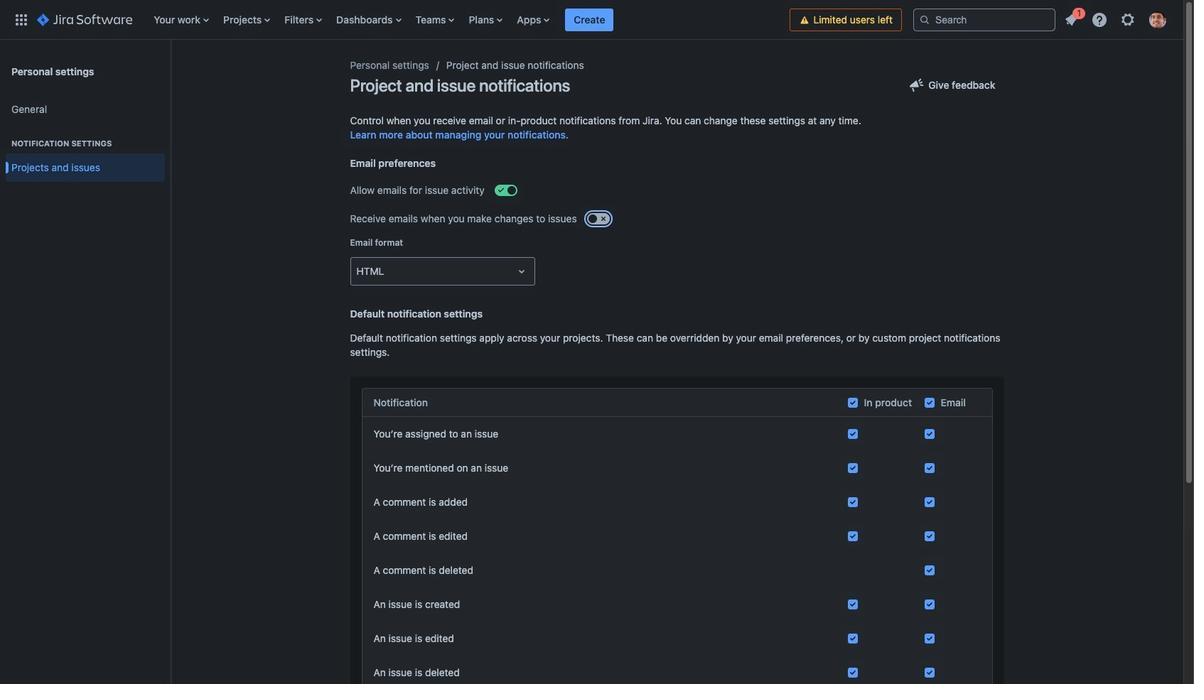 Task type: vqa. For each thing, say whether or not it's contained in the screenshot.
Wear
no



Task type: describe. For each thing, give the bounding box(es) containing it.
settings image
[[1120, 11, 1137, 28]]

Search field
[[914, 8, 1056, 31]]

2 group from the top
[[6, 124, 165, 186]]

notifications image
[[1063, 11, 1080, 28]]

sidebar navigation image
[[155, 57, 186, 85]]

1 horizontal spatial list
[[1059, 5, 1176, 32]]

open image
[[513, 263, 530, 280]]

appswitcher icon image
[[13, 11, 30, 28]]

your profile and settings image
[[1150, 11, 1167, 28]]

0 horizontal spatial list item
[[566, 0, 614, 39]]

help image
[[1092, 11, 1109, 28]]



Task type: locate. For each thing, give the bounding box(es) containing it.
1 group from the top
[[6, 91, 165, 191]]

list
[[147, 0, 791, 39], [1059, 5, 1176, 32]]

1 horizontal spatial list item
[[1059, 5, 1086, 31]]

group
[[6, 91, 165, 191], [6, 124, 165, 186]]

list item
[[566, 0, 614, 39], [1059, 5, 1086, 31]]

heading
[[6, 138, 165, 149]]

None text field
[[357, 265, 359, 279]]

0 horizontal spatial list
[[147, 0, 791, 39]]

search image
[[920, 14, 931, 25]]

banner
[[0, 0, 1184, 40]]

None search field
[[914, 8, 1056, 31]]

primary element
[[9, 0, 791, 39]]

jira software image
[[37, 11, 132, 28], [37, 11, 132, 28]]



